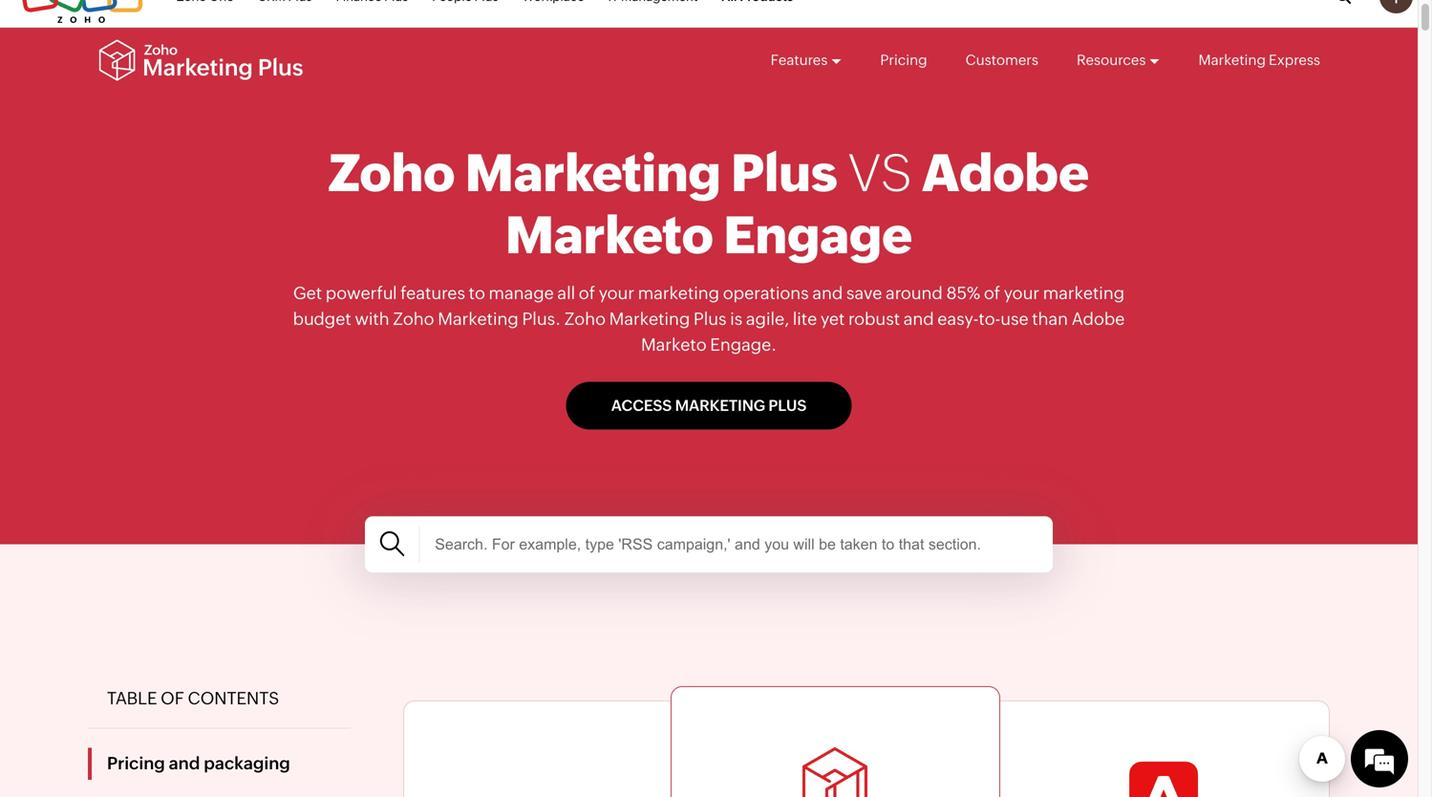 Task type: vqa. For each thing, say whether or not it's contained in the screenshot.
the top and
yes



Task type: locate. For each thing, give the bounding box(es) containing it.
0 vertical spatial marketo
[[506, 205, 714, 265]]

access
[[611, 397, 672, 414]]

0 vertical spatial and
[[813, 283, 843, 303]]

engage.
[[710, 335, 777, 355]]

and up yet
[[813, 283, 843, 303]]

robust
[[849, 309, 900, 329]]

table of contents
[[107, 689, 279, 708]]

1 horizontal spatial marketing
[[1043, 283, 1125, 303]]

marketing up 'engage.'
[[638, 283, 720, 303]]

marketo
[[506, 205, 714, 265], [641, 335, 707, 355]]

1 horizontal spatial pricing
[[881, 52, 928, 68]]

your
[[599, 283, 635, 303], [1004, 283, 1040, 303]]

operations
[[723, 283, 809, 303]]

and left packaging
[[169, 754, 200, 773]]

yet
[[821, 309, 845, 329]]

0 horizontal spatial marketing
[[638, 283, 720, 303]]

your up use
[[1004, 283, 1040, 303]]

1 vertical spatial plus
[[694, 309, 727, 329]]

adobe marketo engage
[[506, 143, 1089, 265]]

1 horizontal spatial and
[[813, 283, 843, 303]]

features link
[[771, 34, 842, 86]]

2 your from the left
[[1004, 283, 1040, 303]]

marketo up access
[[641, 335, 707, 355]]

of
[[579, 283, 595, 303], [984, 283, 1001, 303], [161, 689, 184, 708]]

marketing
[[1199, 52, 1266, 68], [465, 143, 721, 203], [438, 309, 519, 329], [609, 309, 690, 329], [675, 397, 765, 414]]

plus left the is
[[694, 309, 727, 329]]

pricing for pricing and packaging
[[107, 754, 165, 773]]

your right all
[[599, 283, 635, 303]]

0 horizontal spatial your
[[599, 283, 635, 303]]

of right all
[[579, 283, 595, 303]]

adobe
[[922, 143, 1089, 203], [1072, 309, 1125, 329]]

lite
[[793, 309, 817, 329]]

zoho marketing plus vs
[[329, 143, 912, 203]]

marketing up than
[[1043, 283, 1125, 303]]

2 vertical spatial plus
[[769, 397, 807, 414]]

0 horizontal spatial pricing
[[107, 754, 165, 773]]

1 your from the left
[[599, 283, 635, 303]]

powerful
[[326, 283, 397, 303]]

express
[[1269, 52, 1321, 68]]

access marketing plus
[[611, 397, 807, 414]]

and
[[813, 283, 843, 303], [904, 309, 934, 329], [169, 754, 200, 773]]

2 horizontal spatial of
[[984, 283, 1001, 303]]

marketo down zoho marketing plus vs
[[506, 205, 714, 265]]

all
[[558, 283, 575, 303]]

adobe inside get powerful features to manage all of your marketing operations and save around 85% of your marketing budget with zoho marketing plus. zoho marketing plus is agile, lite yet robust and easy-to-use than adobe marketo engage.
[[1072, 309, 1125, 329]]

1 horizontal spatial your
[[1004, 283, 1040, 303]]

plus down 'engage.'
[[769, 397, 807, 414]]

around
[[886, 283, 943, 303]]

plus
[[731, 143, 838, 203], [694, 309, 727, 329], [769, 397, 807, 414]]

plus.
[[522, 309, 561, 329]]

0 vertical spatial pricing
[[881, 52, 928, 68]]

2 vertical spatial and
[[169, 754, 200, 773]]

save
[[847, 283, 882, 303]]

pricing
[[881, 52, 928, 68], [107, 754, 165, 773]]

zoho
[[329, 143, 455, 203], [393, 309, 434, 329], [565, 309, 606, 329]]

0 vertical spatial adobe
[[922, 143, 1089, 203]]

marketo inside adobe marketo engage
[[506, 205, 714, 265]]

marketing inside access marketing plus link
[[675, 397, 765, 414]]

agile,
[[746, 309, 789, 329]]

table
[[107, 689, 157, 708]]

2 horizontal spatial and
[[904, 309, 934, 329]]

marketing
[[638, 283, 720, 303], [1043, 283, 1125, 303]]

1 vertical spatial marketo
[[641, 335, 707, 355]]

0 vertical spatial plus
[[731, 143, 838, 203]]

of right table
[[161, 689, 184, 708]]

plus up engage
[[731, 143, 838, 203]]

1 vertical spatial and
[[904, 309, 934, 329]]

1 vertical spatial adobe
[[1072, 309, 1125, 329]]

1 vertical spatial pricing
[[107, 754, 165, 773]]

marketing express
[[1199, 52, 1321, 68]]

of up the to- at the top of page
[[984, 283, 1001, 303]]

and down around at the right of page
[[904, 309, 934, 329]]

zoho marketingplus logo image
[[97, 39, 305, 81]]

plus inside access marketing plus link
[[769, 397, 807, 414]]

pricing and packaging
[[107, 754, 290, 773]]



Task type: describe. For each thing, give the bounding box(es) containing it.
resources
[[1077, 52, 1146, 68]]

with
[[355, 309, 390, 329]]

85%
[[947, 283, 981, 303]]

manage
[[489, 283, 554, 303]]

get powerful features to manage all of your marketing operations and save around 85% of your marketing budget with zoho marketing plus. zoho marketing plus is agile, lite yet robust and easy-to-use than adobe marketo engage.
[[293, 283, 1125, 355]]

resources link
[[1077, 34, 1161, 86]]

adobe inside adobe marketo engage
[[922, 143, 1089, 203]]

marketing express link
[[1199, 34, 1321, 86]]

vs
[[848, 143, 912, 203]]

to-
[[979, 309, 1001, 329]]

2 marketing from the left
[[1043, 283, 1125, 303]]

is
[[730, 309, 743, 329]]

plus for zoho marketing plus vs
[[731, 143, 838, 203]]

get
[[293, 283, 322, 303]]

use
[[1001, 309, 1029, 329]]

plus inside get powerful features to manage all of your marketing operations and save around 85% of your marketing budget with zoho marketing plus. zoho marketing plus is agile, lite yet robust and easy-to-use than adobe marketo engage.
[[694, 309, 727, 329]]

features
[[401, 283, 465, 303]]

pricing for pricing
[[881, 52, 928, 68]]

1 marketing from the left
[[638, 283, 720, 303]]

Search search field
[[419, 526, 1039, 563]]

0 horizontal spatial and
[[169, 754, 200, 773]]

packaging
[[204, 754, 290, 773]]

features
[[771, 52, 828, 68]]

contents
[[188, 689, 279, 708]]

pricing link
[[881, 34, 928, 86]]

budget
[[293, 309, 351, 329]]

0 horizontal spatial of
[[161, 689, 184, 708]]

to
[[469, 283, 485, 303]]

access marketing plus link
[[566, 382, 852, 430]]

1 horizontal spatial of
[[579, 283, 595, 303]]

than
[[1032, 309, 1069, 329]]

marketo inside get powerful features to manage all of your marketing operations and save around 85% of your marketing budget with zoho marketing plus. zoho marketing plus is agile, lite yet robust and easy-to-use than adobe marketo engage.
[[641, 335, 707, 355]]

plus for access marketing plus
[[769, 397, 807, 414]]

customers link
[[966, 34, 1039, 86]]

engage
[[724, 205, 913, 265]]

customers
[[966, 52, 1039, 68]]

easy-
[[938, 309, 979, 329]]



